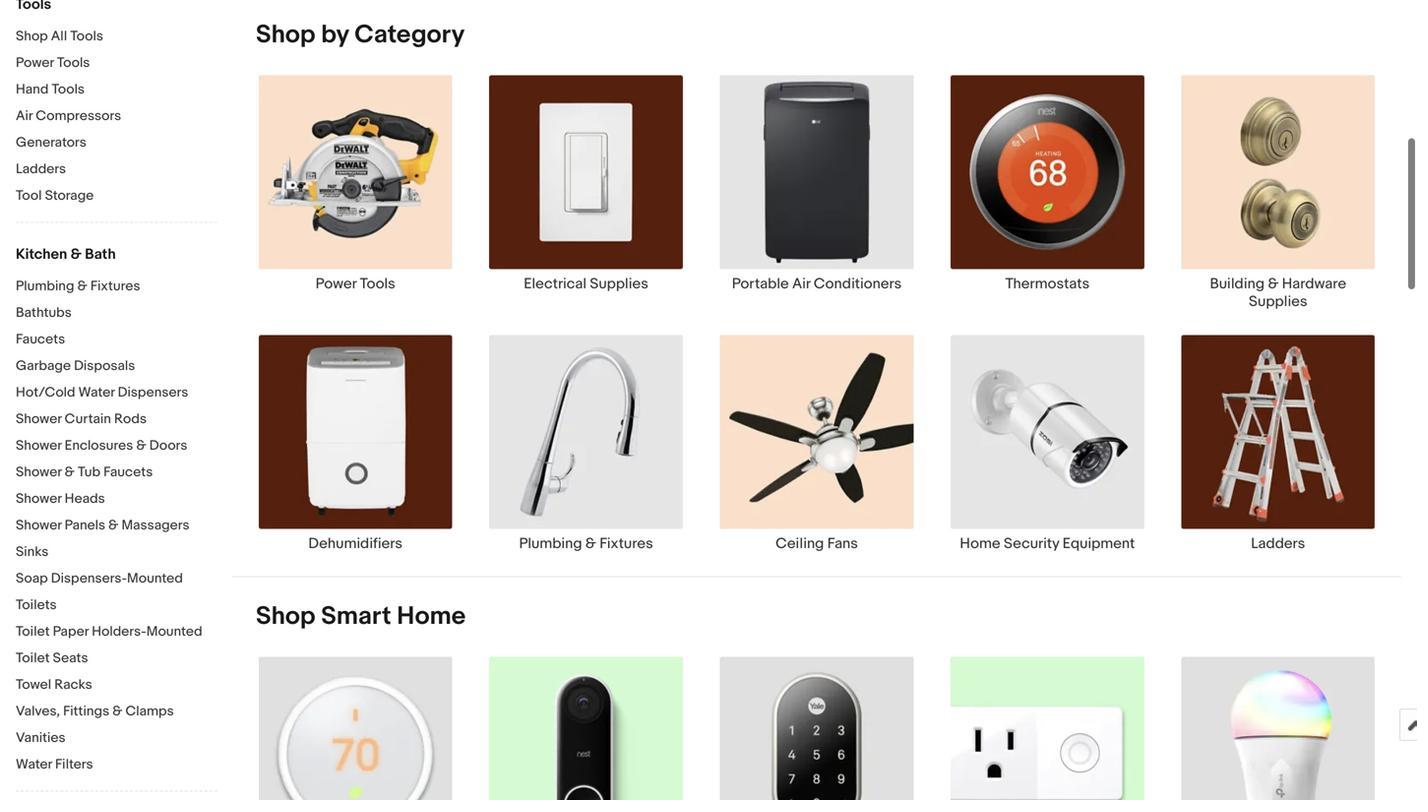 Task type: vqa. For each thing, say whether or not it's contained in the screenshot.
'Cars & Trucks'
no



Task type: describe. For each thing, give the bounding box(es) containing it.
heads
[[65, 491, 105, 508]]

1 vertical spatial water
[[16, 757, 52, 773]]

1 toilet from the top
[[16, 624, 50, 641]]

2 shower from the top
[[16, 438, 62, 454]]

toilet seats link
[[16, 650, 218, 669]]

fixtures for plumbing & fixtures
[[600, 535, 654, 553]]

bathtubs link
[[16, 305, 218, 323]]

garbage
[[16, 358, 71, 375]]

ceiling fans link
[[702, 334, 933, 553]]

curtain
[[65, 411, 111, 428]]

tools inside list
[[360, 275, 396, 293]]

list for shop by category
[[232, 75, 1402, 577]]

fittings
[[63, 704, 109, 720]]

shop for shop by category
[[256, 20, 316, 50]]

vanities
[[16, 730, 66, 747]]

valves,
[[16, 704, 60, 720]]

home inside list
[[961, 535, 1001, 553]]

racks
[[54, 677, 92, 694]]

portable air conditioners
[[732, 275, 902, 293]]

soap dispensers-mounted link
[[16, 571, 218, 589]]

building & hardware supplies link
[[1164, 75, 1394, 311]]

ladders inside list
[[1252, 535, 1306, 553]]

clamps
[[126, 704, 174, 720]]

0 vertical spatial water
[[78, 385, 115, 401]]

compressors
[[36, 108, 121, 125]]

electrical
[[524, 275, 587, 293]]

1 shower from the top
[[16, 411, 62, 428]]

sinks
[[16, 544, 49, 561]]

panels
[[65, 517, 105, 534]]

shower curtain rods link
[[16, 411, 218, 430]]

air inside the "shop all tools power tools hand tools air compressors generators ladders tool storage"
[[16, 108, 33, 125]]

tub
[[78, 464, 100, 481]]

rods
[[114, 411, 147, 428]]

dispensers-
[[51, 571, 127, 587]]

hand tools link
[[16, 81, 218, 100]]

fixtures for plumbing & fixtures bathtubs faucets garbage disposals hot/cold water dispensers shower curtain rods shower enclosures & doors shower & tub faucets shower heads shower panels & massagers sinks soap dispensers-mounted toilets toilet paper holders-mounted toilet seats towel racks valves, fittings & clamps vanities water filters
[[91, 278, 140, 295]]

& inside the building & hardware supplies
[[1269, 275, 1280, 293]]

electrical supplies link
[[471, 75, 702, 293]]

toilets
[[16, 597, 57, 614]]

tool
[[16, 188, 42, 204]]

3 shower from the top
[[16, 464, 62, 481]]

0 vertical spatial ladders link
[[16, 161, 218, 180]]

soap
[[16, 571, 48, 587]]

4 shower from the top
[[16, 491, 62, 508]]

fans
[[828, 535, 859, 553]]

sinks link
[[16, 544, 218, 563]]

towel
[[16, 677, 51, 694]]

power tools
[[316, 275, 396, 293]]

hand
[[16, 81, 49, 98]]

ceiling fans
[[776, 535, 859, 553]]

faucets link
[[16, 331, 218, 350]]

air inside list
[[793, 275, 811, 293]]

storage
[[45, 188, 94, 204]]

1 horizontal spatial power tools link
[[240, 75, 471, 293]]

dehumidifiers
[[309, 535, 403, 553]]

thermostats link
[[933, 75, 1164, 293]]

electrical supplies
[[524, 275, 649, 293]]

by
[[321, 20, 349, 50]]

shower enclosures & doors link
[[16, 438, 218, 456]]

equipment
[[1063, 535, 1136, 553]]

dispensers
[[118, 385, 188, 401]]

generators link
[[16, 134, 218, 153]]

disposals
[[74, 358, 135, 375]]

portable
[[732, 275, 789, 293]]

shower & tub faucets link
[[16, 464, 218, 483]]

building & hardware supplies
[[1211, 275, 1347, 311]]

air compressors link
[[16, 108, 218, 127]]

doors
[[149, 438, 187, 454]]

ladders inside the "shop all tools power tools hand tools air compressors generators ladders tool storage"
[[16, 161, 66, 178]]

power inside the power tools link
[[316, 275, 357, 293]]

1 vertical spatial mounted
[[146, 624, 202, 641]]



Task type: locate. For each thing, give the bounding box(es) containing it.
0 horizontal spatial water
[[16, 757, 52, 773]]

1 vertical spatial home
[[397, 602, 466, 632]]

0 horizontal spatial power tools link
[[16, 55, 218, 73]]

1 vertical spatial ladders link
[[1164, 334, 1394, 553]]

water filters link
[[16, 757, 218, 775]]

0 horizontal spatial ladders
[[16, 161, 66, 178]]

mounted
[[127, 571, 183, 587], [146, 624, 202, 641]]

shop inside the "shop all tools power tools hand tools air compressors generators ladders tool storage"
[[16, 28, 48, 45]]

shop all tools power tools hand tools air compressors generators ladders tool storage
[[16, 28, 121, 204]]

0 horizontal spatial plumbing & fixtures link
[[16, 278, 218, 297]]

ladders
[[16, 161, 66, 178], [1252, 535, 1306, 553]]

bathtubs
[[16, 305, 72, 322]]

0 horizontal spatial supplies
[[590, 275, 649, 293]]

toilet
[[16, 624, 50, 641], [16, 650, 50, 667]]

category
[[355, 20, 465, 50]]

1 horizontal spatial plumbing & fixtures link
[[471, 334, 702, 553]]

water down vanities
[[16, 757, 52, 773]]

0 vertical spatial power tools link
[[16, 55, 218, 73]]

1 vertical spatial fixtures
[[600, 535, 654, 553]]

paper
[[53, 624, 89, 641]]

1 horizontal spatial home
[[961, 535, 1001, 553]]

holders-
[[92, 624, 146, 641]]

1 horizontal spatial fixtures
[[600, 535, 654, 553]]

0 vertical spatial list
[[232, 75, 1402, 577]]

toilet up towel
[[16, 650, 50, 667]]

shop left all
[[16, 28, 48, 45]]

plumbing inside plumbing & fixtures bathtubs faucets garbage disposals hot/cold water dispensers shower curtain rods shower enclosures & doors shower & tub faucets shower heads shower panels & massagers sinks soap dispensers-mounted toilets toilet paper holders-mounted toilet seats towel racks valves, fittings & clamps vanities water filters
[[16, 278, 74, 295]]

plumbing
[[16, 278, 74, 295], [519, 535, 582, 553]]

shop for shop smart home
[[256, 602, 316, 632]]

massagers
[[122, 517, 190, 534]]

plumbing & fixtures link inside list
[[471, 334, 702, 553]]

conditioners
[[814, 275, 902, 293]]

1 horizontal spatial plumbing
[[519, 535, 582, 553]]

smart
[[321, 602, 392, 632]]

thermostats
[[1006, 275, 1090, 293]]

security
[[1004, 535, 1060, 553]]

fixtures inside plumbing & fixtures bathtubs faucets garbage disposals hot/cold water dispensers shower curtain rods shower enclosures & doors shower & tub faucets shower heads shower panels & massagers sinks soap dispensers-mounted toilets toilet paper holders-mounted toilet seats towel racks valves, fittings & clamps vanities water filters
[[91, 278, 140, 295]]

1 vertical spatial plumbing & fixtures link
[[471, 334, 702, 553]]

all
[[51, 28, 67, 45]]

0 vertical spatial mounted
[[127, 571, 183, 587]]

list
[[232, 75, 1402, 577], [232, 656, 1402, 801]]

2 list from the top
[[232, 656, 1402, 801]]

shop left by
[[256, 20, 316, 50]]

1 vertical spatial list
[[232, 656, 1402, 801]]

0 horizontal spatial home
[[397, 602, 466, 632]]

1 vertical spatial ladders
[[1252, 535, 1306, 553]]

0 vertical spatial plumbing & fixtures link
[[16, 278, 218, 297]]

0 vertical spatial plumbing
[[16, 278, 74, 295]]

generators
[[16, 134, 86, 151]]

fixtures inside list
[[600, 535, 654, 553]]

1 horizontal spatial water
[[78, 385, 115, 401]]

0 vertical spatial faucets
[[16, 331, 65, 348]]

1 vertical spatial air
[[793, 275, 811, 293]]

plumbing & fixtures link
[[16, 278, 218, 297], [471, 334, 702, 553]]

&
[[71, 246, 82, 263], [1269, 275, 1280, 293], [77, 278, 87, 295], [136, 438, 146, 454], [65, 464, 75, 481], [108, 517, 119, 534], [586, 535, 597, 553], [113, 704, 123, 720]]

dehumidifiers link
[[240, 334, 471, 553]]

1 vertical spatial faucets
[[103, 464, 153, 481]]

air right portable
[[793, 275, 811, 293]]

power inside the "shop all tools power tools hand tools air compressors generators ladders tool storage"
[[16, 55, 54, 71]]

toilet down toilets
[[16, 624, 50, 641]]

1 vertical spatial plumbing
[[519, 535, 582, 553]]

home left security
[[961, 535, 1001, 553]]

0 horizontal spatial faucets
[[16, 331, 65, 348]]

list containing power tools
[[232, 75, 1402, 577]]

building
[[1211, 275, 1265, 293]]

plumbing for plumbing & fixtures bathtubs faucets garbage disposals hot/cold water dispensers shower curtain rods shower enclosures & doors shower & tub faucets shower heads shower panels & massagers sinks soap dispensers-mounted toilets toilet paper holders-mounted toilet seats towel racks valves, fittings & clamps vanities water filters
[[16, 278, 74, 295]]

ladders link
[[16, 161, 218, 180], [1164, 334, 1394, 553]]

fixtures
[[91, 278, 140, 295], [600, 535, 654, 553]]

shower
[[16, 411, 62, 428], [16, 438, 62, 454], [16, 464, 62, 481], [16, 491, 62, 508], [16, 517, 62, 534]]

towel racks link
[[16, 677, 218, 696]]

water
[[78, 385, 115, 401], [16, 757, 52, 773]]

0 vertical spatial toilet
[[16, 624, 50, 641]]

faucets down shower enclosures & doors link at left
[[103, 464, 153, 481]]

1 horizontal spatial ladders link
[[1164, 334, 1394, 553]]

shop smart home
[[256, 602, 466, 632]]

home right "smart"
[[397, 602, 466, 632]]

1 horizontal spatial air
[[793, 275, 811, 293]]

supplies inside the building & hardware supplies
[[1250, 293, 1308, 311]]

faucets up garbage
[[16, 331, 65, 348]]

0 horizontal spatial power
[[16, 55, 54, 71]]

valves, fittings & clamps link
[[16, 704, 218, 722]]

plumbing & fixtures
[[519, 535, 654, 553]]

shower heads link
[[16, 491, 218, 510]]

hardware
[[1283, 275, 1347, 293]]

toilet paper holders-mounted link
[[16, 624, 218, 643]]

portable air conditioners link
[[702, 75, 933, 293]]

ceiling
[[776, 535, 825, 553]]

shop left "smart"
[[256, 602, 316, 632]]

mounted down sinks link
[[127, 571, 183, 587]]

1 vertical spatial power
[[316, 275, 357, 293]]

shower panels & massagers link
[[16, 517, 218, 536]]

seats
[[53, 650, 88, 667]]

hot/cold water dispensers link
[[16, 385, 218, 403]]

bath
[[85, 246, 116, 263]]

1 horizontal spatial ladders
[[1252, 535, 1306, 553]]

mounted down toilets link
[[146, 624, 202, 641]]

vanities link
[[16, 730, 218, 749]]

water down disposals
[[78, 385, 115, 401]]

0 vertical spatial home
[[961, 535, 1001, 553]]

power tools link
[[16, 55, 218, 73], [240, 75, 471, 293]]

kitchen
[[16, 246, 67, 263]]

power
[[16, 55, 54, 71], [316, 275, 357, 293]]

garbage disposals link
[[16, 358, 218, 377]]

tool storage link
[[16, 188, 218, 206]]

supplies
[[590, 275, 649, 293], [1250, 293, 1308, 311]]

shop for shop all tools power tools hand tools air compressors generators ladders tool storage
[[16, 28, 48, 45]]

5 shower from the top
[[16, 517, 62, 534]]

0 horizontal spatial air
[[16, 108, 33, 125]]

1 horizontal spatial supplies
[[1250, 293, 1308, 311]]

plumbing inside list
[[519, 535, 582, 553]]

2 toilet from the top
[[16, 650, 50, 667]]

0 vertical spatial air
[[16, 108, 33, 125]]

hot/cold
[[16, 385, 75, 401]]

1 vertical spatial power tools link
[[240, 75, 471, 293]]

0 horizontal spatial ladders link
[[16, 161, 218, 180]]

plumbing for plumbing & fixtures
[[519, 535, 582, 553]]

0 vertical spatial ladders
[[16, 161, 66, 178]]

plumbing & fixtures bathtubs faucets garbage disposals hot/cold water dispensers shower curtain rods shower enclosures & doors shower & tub faucets shower heads shower panels & massagers sinks soap dispensers-mounted toilets toilet paper holders-mounted toilet seats towel racks valves, fittings & clamps vanities water filters
[[16, 278, 202, 773]]

0 horizontal spatial plumbing
[[16, 278, 74, 295]]

1 horizontal spatial power
[[316, 275, 357, 293]]

toilets link
[[16, 597, 218, 616]]

1 horizontal spatial faucets
[[103, 464, 153, 481]]

0 vertical spatial fixtures
[[91, 278, 140, 295]]

filters
[[55, 757, 93, 773]]

shop all tools link
[[16, 28, 218, 47]]

1 vertical spatial toilet
[[16, 650, 50, 667]]

list for shop smart home
[[232, 656, 1402, 801]]

home security equipment link
[[933, 334, 1164, 553]]

0 vertical spatial power
[[16, 55, 54, 71]]

home security equipment
[[961, 535, 1136, 553]]

shop by category
[[256, 20, 465, 50]]

faucets
[[16, 331, 65, 348], [103, 464, 153, 481]]

0 horizontal spatial fixtures
[[91, 278, 140, 295]]

air down hand
[[16, 108, 33, 125]]

enclosures
[[65, 438, 133, 454]]

home
[[961, 535, 1001, 553], [397, 602, 466, 632]]

1 list from the top
[[232, 75, 1402, 577]]

kitchen & bath
[[16, 246, 116, 263]]

tools
[[70, 28, 103, 45], [57, 55, 90, 71], [52, 81, 85, 98], [360, 275, 396, 293]]



